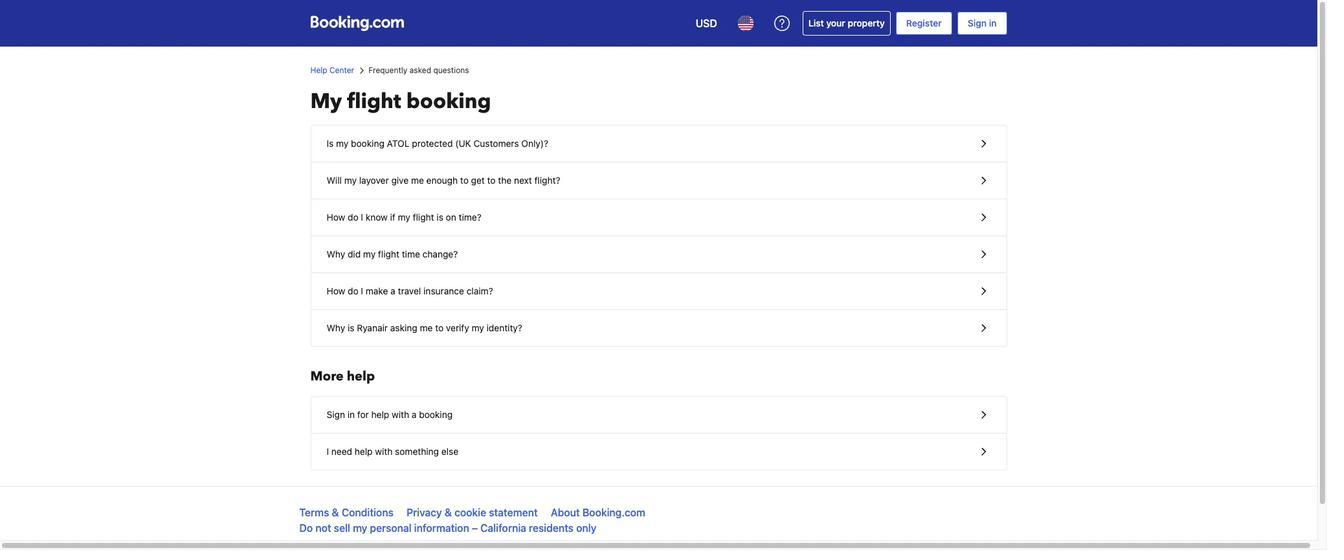 Task type: describe. For each thing, give the bounding box(es) containing it.
in for sign in
[[989, 17, 997, 28]]

0 vertical spatial help
[[347, 368, 375, 385]]

statement
[[489, 507, 538, 519]]

information
[[414, 523, 469, 534]]

do for know
[[348, 212, 359, 223]]

in for sign in for help with a booking
[[348, 409, 355, 420]]

know
[[366, 212, 388, 223]]

the
[[498, 175, 512, 186]]

asked
[[410, 65, 431, 75]]

is my booking atol protected (uk customers only)?
[[327, 138, 549, 149]]

my flight booking
[[311, 87, 491, 116]]

on
[[446, 212, 456, 223]]

only)?
[[521, 138, 549, 149]]

register link
[[896, 12, 952, 35]]

atol
[[387, 138, 410, 149]]

a inside button
[[412, 409, 417, 420]]

i need help with something else button
[[311, 434, 1007, 470]]

enough
[[426, 175, 458, 186]]

will my layover give me enough to get to the next flight? button
[[311, 163, 1007, 199]]

residents
[[529, 523, 574, 534]]

frequently
[[369, 65, 408, 75]]

conditions
[[342, 507, 394, 519]]

to inside why is ryanair asking me to verify my identity? button
[[435, 322, 444, 333]]

0 horizontal spatial is
[[348, 322, 354, 333]]

center
[[330, 65, 354, 75]]

how do i know if my flight is on time?
[[327, 212, 482, 223]]

sign in for help with a booking button
[[311, 397, 1007, 434]]

questions
[[434, 65, 469, 75]]

insurance
[[424, 286, 464, 297]]

1 horizontal spatial to
[[460, 175, 469, 186]]

& for privacy
[[445, 507, 452, 519]]

terms & conditions
[[299, 507, 394, 519]]

not
[[316, 523, 331, 534]]

more help
[[311, 368, 375, 385]]

more
[[311, 368, 344, 385]]

booking inside button
[[419, 409, 453, 420]]

sign in for help with a booking
[[327, 409, 453, 420]]

your
[[827, 17, 846, 28]]

my
[[311, 87, 342, 116]]

& for terms
[[332, 507, 339, 519]]

how do i know if my flight is on time? button
[[311, 199, 1007, 236]]

customers
[[474, 138, 519, 149]]

only
[[576, 523, 597, 534]]

give
[[391, 175, 409, 186]]

booking for flight
[[406, 87, 491, 116]]

how do i make a travel insurance claim? button
[[311, 273, 1007, 310]]

will my layover give me enough to get to the next flight?
[[327, 175, 560, 186]]

help
[[311, 65, 327, 75]]

list
[[809, 17, 824, 28]]

how for how do i make a travel insurance claim?
[[327, 286, 345, 297]]

how do i make a travel insurance claim?
[[327, 286, 493, 297]]

why is ryanair asking me to verify my identity? button
[[311, 310, 1007, 346]]

do for make
[[348, 286, 359, 297]]

cookie
[[455, 507, 486, 519]]

why did my flight time change? button
[[311, 236, 1007, 273]]

help inside button
[[355, 446, 373, 457]]

property
[[848, 17, 885, 28]]

usd button
[[688, 8, 725, 39]]

–
[[472, 523, 478, 534]]

booking.com
[[583, 507, 646, 519]]

time?
[[459, 212, 482, 223]]



Task type: locate. For each thing, give the bounding box(es) containing it.
2 why from the top
[[327, 322, 345, 333]]

a
[[391, 286, 395, 297], [412, 409, 417, 420]]

0 vertical spatial me
[[411, 175, 424, 186]]

get
[[471, 175, 485, 186]]

sign in for help with a booking link
[[311, 397, 1007, 433]]

privacy & cookie statement
[[407, 507, 538, 519]]

in
[[989, 17, 997, 28], [348, 409, 355, 420]]

about booking.com link
[[551, 507, 646, 519]]

is my booking atol protected (uk customers only)? button
[[311, 126, 1007, 163]]

help right more
[[347, 368, 375, 385]]

2 vertical spatial flight
[[378, 249, 400, 260]]

0 vertical spatial is
[[437, 212, 444, 223]]

with inside button
[[375, 446, 393, 457]]

2 & from the left
[[445, 507, 452, 519]]

0 horizontal spatial sign
[[327, 409, 345, 420]]

1 vertical spatial how
[[327, 286, 345, 297]]

booking up else
[[419, 409, 453, 420]]

sign
[[968, 17, 987, 28], [327, 409, 345, 420]]

i left know
[[361, 212, 363, 223]]

in inside button
[[348, 409, 355, 420]]

why left did
[[327, 249, 345, 260]]

will
[[327, 175, 342, 186]]

do
[[299, 523, 313, 534]]

1 vertical spatial sign
[[327, 409, 345, 420]]

is
[[437, 212, 444, 223], [348, 322, 354, 333]]

0 vertical spatial i
[[361, 212, 363, 223]]

1 why from the top
[[327, 249, 345, 260]]

0 vertical spatial in
[[989, 17, 997, 28]]

i
[[361, 212, 363, 223], [361, 286, 363, 297], [327, 446, 329, 457]]

sell
[[334, 523, 350, 534]]

0 horizontal spatial to
[[435, 322, 444, 333]]

layover
[[359, 175, 389, 186]]

booking
[[406, 87, 491, 116], [351, 138, 385, 149], [419, 409, 453, 420]]

1 & from the left
[[332, 507, 339, 519]]

for
[[357, 409, 369, 420]]

1 vertical spatial with
[[375, 446, 393, 457]]

protected
[[412, 138, 453, 149]]

flight down frequently
[[347, 87, 401, 116]]

else
[[442, 446, 459, 457]]

why for why did my flight time change?
[[327, 249, 345, 260]]

2 horizontal spatial to
[[487, 175, 496, 186]]

1 horizontal spatial &
[[445, 507, 452, 519]]

about
[[551, 507, 580, 519]]

travel
[[398, 286, 421, 297]]

do not sell my personal information – california residents only link
[[299, 523, 597, 534]]

flight?
[[535, 175, 560, 186]]

0 vertical spatial sign
[[968, 17, 987, 28]]

1 vertical spatial do
[[348, 286, 359, 297]]

ryanair
[[357, 322, 388, 333]]

flight left time
[[378, 249, 400, 260]]

0 horizontal spatial in
[[348, 409, 355, 420]]

2 vertical spatial booking
[[419, 409, 453, 420]]

1 vertical spatial in
[[348, 409, 355, 420]]

to left get
[[460, 175, 469, 186]]

0 horizontal spatial &
[[332, 507, 339, 519]]

sign for sign in for help with a booking
[[327, 409, 345, 420]]

how down 'will'
[[327, 212, 345, 223]]

booking down questions
[[406, 87, 491, 116]]

1 vertical spatial help
[[371, 409, 389, 420]]

&
[[332, 507, 339, 519], [445, 507, 452, 519]]

my right did
[[363, 249, 376, 260]]

privacy & cookie statement link
[[407, 507, 538, 519]]

booking inside button
[[351, 138, 385, 149]]

how for how do i know if my flight is on time?
[[327, 212, 345, 223]]

1 vertical spatial is
[[348, 322, 354, 333]]

is
[[327, 138, 334, 149]]

0 vertical spatial a
[[391, 286, 395, 297]]

do left know
[[348, 212, 359, 223]]

2 vertical spatial i
[[327, 446, 329, 457]]

need
[[331, 446, 352, 457]]

help center
[[311, 65, 354, 75]]

2 how from the top
[[327, 286, 345, 297]]

booking left atol
[[351, 138, 385, 149]]

my right "if"
[[398, 212, 410, 223]]

me for asking
[[420, 322, 433, 333]]

flight left the on
[[413, 212, 434, 223]]

1 vertical spatial why
[[327, 322, 345, 333]]

flight inside button
[[413, 212, 434, 223]]

my inside the will my layover give me enough to get to the next flight? button
[[344, 175, 357, 186]]

1 vertical spatial i
[[361, 286, 363, 297]]

my inside why is ryanair asking me to verify my identity? button
[[472, 322, 484, 333]]

my
[[336, 138, 349, 149], [344, 175, 357, 186], [398, 212, 410, 223], [363, 249, 376, 260], [472, 322, 484, 333], [353, 523, 367, 534]]

list your property
[[809, 17, 885, 28]]

terms & conditions link
[[299, 507, 394, 519]]

sign for sign in
[[968, 17, 987, 28]]

is left the on
[[437, 212, 444, 223]]

1 do from the top
[[348, 212, 359, 223]]

my inside is my booking atol protected (uk customers only)? button
[[336, 138, 349, 149]]

why for why is ryanair asking me to verify my identity?
[[327, 322, 345, 333]]

terms
[[299, 507, 329, 519]]

identity?
[[487, 322, 523, 333]]

me
[[411, 175, 424, 186], [420, 322, 433, 333]]

0 vertical spatial flight
[[347, 87, 401, 116]]

california
[[481, 523, 526, 534]]

0 vertical spatial booking
[[406, 87, 491, 116]]

1 how from the top
[[327, 212, 345, 223]]

is left ryanair
[[348, 322, 354, 333]]

did
[[348, 249, 361, 260]]

i for know
[[361, 212, 363, 223]]

flight
[[347, 87, 401, 116], [413, 212, 434, 223], [378, 249, 400, 260]]

& up sell
[[332, 507, 339, 519]]

how left make
[[327, 286, 345, 297]]

a right make
[[391, 286, 395, 297]]

my right verify
[[472, 322, 484, 333]]

my inside why did my flight time change? button
[[363, 249, 376, 260]]

about booking.com do not sell my personal information – california residents only
[[299, 507, 646, 534]]

with inside button
[[392, 409, 409, 420]]

why did my flight time change?
[[327, 249, 458, 260]]

help center button
[[311, 65, 354, 76]]

0 horizontal spatial a
[[391, 286, 395, 297]]

make
[[366, 286, 388, 297]]

register
[[906, 17, 942, 28]]

to left verify
[[435, 322, 444, 333]]

list your property link
[[803, 11, 891, 36]]

& up 'do not sell my personal information – california residents only' link
[[445, 507, 452, 519]]

i left need
[[327, 446, 329, 457]]

something
[[395, 446, 439, 457]]

help right for
[[371, 409, 389, 420]]

to
[[460, 175, 469, 186], [487, 175, 496, 186], [435, 322, 444, 333]]

help inside button
[[371, 409, 389, 420]]

1 horizontal spatial a
[[412, 409, 417, 420]]

0 vertical spatial do
[[348, 212, 359, 223]]

sign left for
[[327, 409, 345, 420]]

0 vertical spatial with
[[392, 409, 409, 420]]

me right asking
[[420, 322, 433, 333]]

why is ryanair asking me to verify my identity?
[[327, 322, 523, 333]]

asking
[[390, 322, 418, 333]]

2 vertical spatial help
[[355, 446, 373, 457]]

booking.com online hotel reservations image
[[311, 16, 404, 31]]

1 vertical spatial booking
[[351, 138, 385, 149]]

why inside why is ryanair asking me to verify my identity? button
[[327, 322, 345, 333]]

do left make
[[348, 286, 359, 297]]

1 horizontal spatial is
[[437, 212, 444, 223]]

me right give at top
[[411, 175, 424, 186]]

personal
[[370, 523, 412, 534]]

1 horizontal spatial in
[[989, 17, 997, 28]]

sign inside button
[[327, 409, 345, 420]]

1 vertical spatial flight
[[413, 212, 434, 223]]

me for give
[[411, 175, 424, 186]]

1 vertical spatial a
[[412, 409, 417, 420]]

my down conditions at bottom
[[353, 523, 367, 534]]

why left ryanair
[[327, 322, 345, 333]]

time
[[402, 249, 420, 260]]

1 horizontal spatial sign
[[968, 17, 987, 28]]

i left make
[[361, 286, 363, 297]]

privacy
[[407, 507, 442, 519]]

2 do from the top
[[348, 286, 359, 297]]

change?
[[423, 249, 458, 260]]

my right 'will'
[[344, 175, 357, 186]]

my inside how do i know if my flight is on time? button
[[398, 212, 410, 223]]

sign right register
[[968, 17, 987, 28]]

how
[[327, 212, 345, 223], [327, 286, 345, 297]]

with right for
[[392, 409, 409, 420]]

my right is
[[336, 138, 349, 149]]

usd
[[696, 17, 717, 29]]

claim?
[[467, 286, 493, 297]]

booking for my
[[351, 138, 385, 149]]

flight inside button
[[378, 249, 400, 260]]

i for make
[[361, 286, 363, 297]]

if
[[390, 212, 396, 223]]

do
[[348, 212, 359, 223], [348, 286, 359, 297]]

sign in
[[968, 17, 997, 28]]

next
[[514, 175, 532, 186]]

with left something
[[375, 446, 393, 457]]

verify
[[446, 322, 469, 333]]

a inside button
[[391, 286, 395, 297]]

0 vertical spatial how
[[327, 212, 345, 223]]

i need help with something else
[[327, 446, 459, 457]]

frequently asked questions
[[369, 65, 469, 75]]

sign in link
[[958, 12, 1007, 35]]

a up something
[[412, 409, 417, 420]]

0 vertical spatial why
[[327, 249, 345, 260]]

with
[[392, 409, 409, 420], [375, 446, 393, 457]]

to left the
[[487, 175, 496, 186]]

help right need
[[355, 446, 373, 457]]

(uk
[[455, 138, 471, 149]]

why inside why did my flight time change? button
[[327, 249, 345, 260]]

my inside the about booking.com do not sell my personal information – california residents only
[[353, 523, 367, 534]]

1 vertical spatial me
[[420, 322, 433, 333]]



Task type: vqa. For each thing, say whether or not it's contained in the screenshot.
We're available 24 hours a day
no



